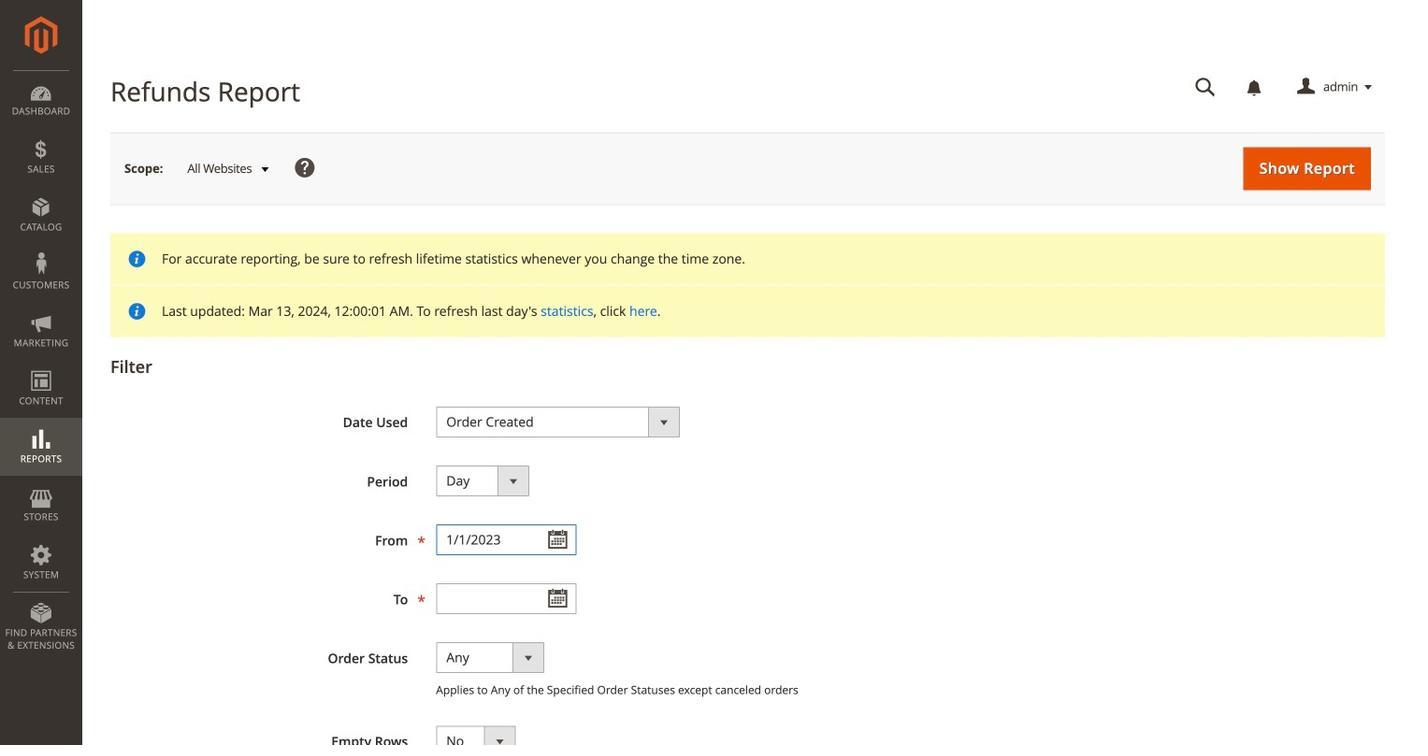 Task type: locate. For each thing, give the bounding box(es) containing it.
None text field
[[1183, 71, 1230, 104]]

magento admin panel image
[[25, 16, 58, 54]]

None text field
[[436, 525, 577, 556], [436, 584, 577, 615], [436, 525, 577, 556], [436, 584, 577, 615]]

menu bar
[[0, 70, 82, 662]]



